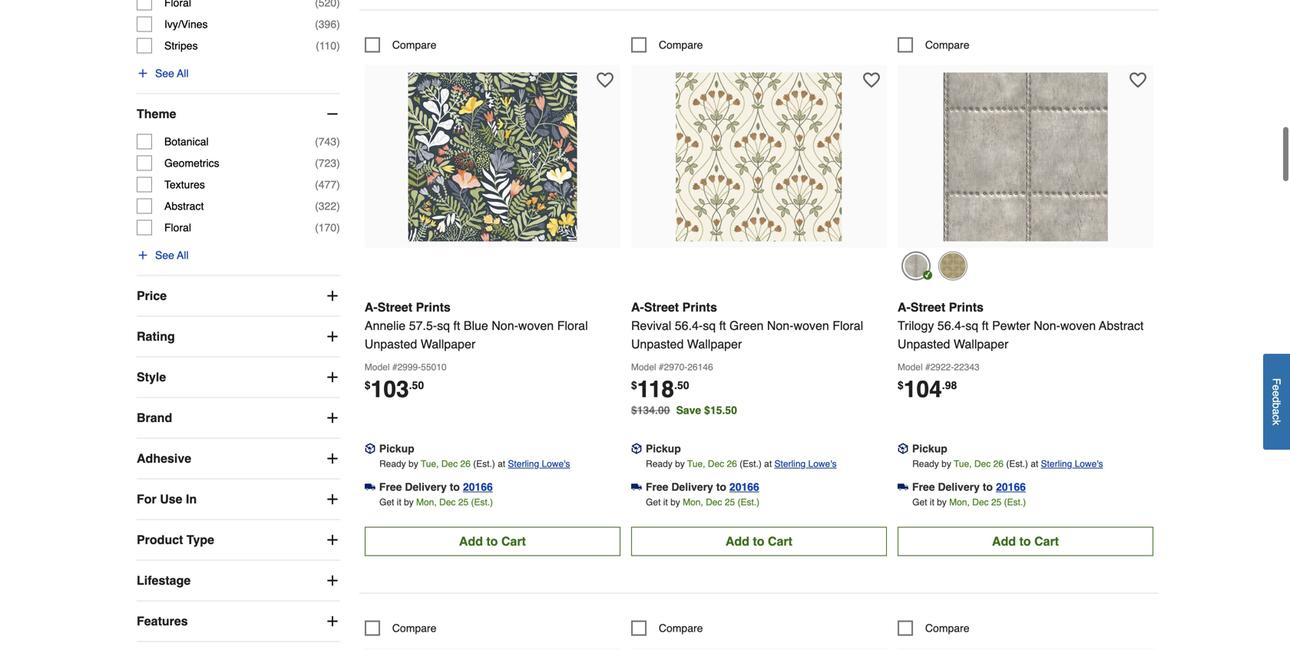 Task type: vqa. For each thing, say whether or not it's contained in the screenshot.


Task type: locate. For each thing, give the bounding box(es) containing it.
compare for 5014353433 element on the right of the page
[[926, 622, 970, 635]]

prints
[[416, 300, 451, 314], [683, 300, 717, 314], [949, 300, 984, 314]]

0 horizontal spatial cart
[[501, 535, 526, 549]]

brand button
[[137, 398, 340, 438]]

compare inside 5014353433 element
[[926, 622, 970, 635]]

110
[[319, 40, 337, 52]]

2 sterling from the left
[[775, 459, 806, 470]]

1 delivery from the left
[[405, 481, 447, 493]]

street up annelie
[[378, 300, 413, 314]]

type
[[187, 533, 214, 547]]

# for a-street prints trilogy 56.4-sq ft pewter non-woven abstract unpasted wallpaper
[[926, 362, 931, 373]]

# for a-street prints revival 56.4-sq ft green non-woven floral unpasted wallpaper
[[659, 362, 664, 373]]

plus image inside adhesive button
[[325, 451, 340, 467]]

2 horizontal spatial unpasted
[[898, 337, 951, 351]]

minus image
[[325, 106, 340, 122]]

1 horizontal spatial heart outline image
[[1130, 72, 1147, 89]]

unpasted inside a-street prints trilogy 56.4-sq ft pewter non-woven abstract unpasted wallpaper
[[898, 337, 951, 351]]

pickup image down 104
[[898, 444, 909, 454]]

free for pickup image for 3rd sterling lowe's button from right
[[379, 481, 402, 493]]

prints inside a-street prints revival 56.4-sq ft green non-woven floral unpasted wallpaper
[[683, 300, 717, 314]]

0 horizontal spatial lowe's
[[542, 459, 570, 470]]

2 wallpaper from the left
[[687, 337, 742, 351]]

prints up 26146
[[683, 300, 717, 314]]

pewter image
[[902, 251, 931, 281]]

2 horizontal spatial wallpaper
[[954, 337, 1009, 351]]

0 horizontal spatial free
[[379, 481, 402, 493]]

a- inside a-street prints annelie 57.5-sq ft blue non-woven floral unpasted wallpaper
[[365, 300, 378, 314]]

model up 103
[[365, 362, 390, 373]]

118
[[637, 376, 674, 403]]

sterling lowe's button
[[508, 457, 570, 472], [775, 457, 837, 472], [1041, 457, 1103, 472]]

2 mon, from the left
[[683, 497, 703, 508]]

322
[[319, 200, 337, 212]]

1 horizontal spatial lowe's
[[808, 459, 837, 470]]

2 woven from the left
[[794, 319, 829, 333]]

sq left green
[[703, 319, 716, 333]]

a- inside a-street prints trilogy 56.4-sq ft pewter non-woven abstract unpasted wallpaper
[[898, 300, 911, 314]]

26 for 2nd sterling lowe's button from right
[[727, 459, 737, 470]]

1 wallpaper from the left
[[421, 337, 476, 351]]

#
[[392, 362, 398, 373], [659, 362, 664, 373], [926, 362, 931, 373]]

f e e d b a c k
[[1271, 379, 1283, 426]]

1 horizontal spatial .50
[[674, 379, 689, 392]]

1 get from the left
[[379, 497, 394, 508]]

0 horizontal spatial 26
[[460, 459, 471, 470]]

3 # from the left
[[926, 362, 931, 373]]

1 pickup from the left
[[379, 443, 415, 455]]

1 # from the left
[[392, 362, 398, 373]]

( down the ( 396 )
[[316, 40, 319, 52]]

free delivery to 20166
[[379, 481, 493, 493], [646, 481, 760, 493], [912, 481, 1026, 493]]

all up price button
[[177, 249, 189, 262]]

3 free delivery to 20166 from the left
[[912, 481, 1026, 493]]

2 horizontal spatial prints
[[949, 300, 984, 314]]

0 vertical spatial abstract
[[164, 200, 204, 212]]

2 horizontal spatial sterling lowe's button
[[1041, 457, 1103, 472]]

) for ( 477 )
[[337, 179, 340, 191]]

sq left pewter
[[966, 319, 979, 333]]

ready down $134.00
[[646, 459, 673, 470]]

street up revival
[[644, 300, 679, 314]]

2 ) from the top
[[337, 40, 340, 52]]

3 plus image from the top
[[325, 411, 340, 426]]

street inside a-street prints annelie 57.5-sq ft blue non-woven floral unpasted wallpaper
[[378, 300, 413, 314]]

.50 down 2999-
[[409, 379, 424, 392]]

2 horizontal spatial pickup
[[912, 443, 948, 455]]

at for 3rd sterling lowe's button
[[1031, 459, 1039, 470]]

2 horizontal spatial free delivery to 20166
[[912, 481, 1026, 493]]

25 for 20166 button associated with 3rd sterling lowe's button
[[992, 497, 1002, 508]]

1 plus image from the top
[[325, 289, 340, 304]]

a- for a-street prints revival 56.4-sq ft green non-woven floral unpasted wallpaper
[[631, 300, 644, 314]]

( up ( 322 ) at the left top of the page
[[315, 179, 319, 191]]

delivery for 2nd sterling lowe's button from right's pickup image
[[672, 481, 713, 493]]

3 prints from the left
[[949, 300, 984, 314]]

3 cart from the left
[[1035, 535, 1059, 549]]

plus image inside rating button
[[325, 329, 340, 345]]

tue,
[[421, 459, 439, 470], [687, 459, 706, 470], [954, 459, 972, 470]]

2 horizontal spatial #
[[926, 362, 931, 373]]

2 horizontal spatial mon,
[[950, 497, 970, 508]]

0 vertical spatial see
[[155, 67, 174, 80]]

1 horizontal spatial ready by tue, dec 26 (est.) at sterling lowe's
[[646, 459, 837, 470]]

2 truck filled image from the left
[[898, 482, 909, 493]]

) for ( 743 )
[[337, 136, 340, 148]]

1 horizontal spatial get it by mon, dec 25 (est.)
[[646, 497, 760, 508]]

unpasted
[[365, 337, 417, 351], [631, 337, 684, 351], [898, 337, 951, 351]]

street inside a-street prints revival 56.4-sq ft green non-woven floral unpasted wallpaper
[[644, 300, 679, 314]]

( 170 )
[[315, 222, 340, 234]]

plus image left truck filled image
[[325, 492, 340, 507]]

ft inside a-street prints revival 56.4-sq ft green non-woven floral unpasted wallpaper
[[719, 319, 726, 333]]

1 horizontal spatial free delivery to 20166
[[646, 481, 760, 493]]

unpasted inside a-street prints annelie 57.5-sq ft blue non-woven floral unpasted wallpaper
[[365, 337, 417, 351]]

ready down actual price $104.98 element
[[913, 459, 939, 470]]

see all down "stripes"
[[155, 67, 189, 80]]

1 horizontal spatial mon,
[[683, 497, 703, 508]]

ft left green
[[719, 319, 726, 333]]

see all up 'price'
[[155, 249, 189, 262]]

prints down gold image
[[949, 300, 984, 314]]

plus image
[[137, 67, 149, 80], [137, 249, 149, 262], [325, 329, 340, 345], [325, 492, 340, 507], [325, 614, 340, 630]]

0 horizontal spatial street
[[378, 300, 413, 314]]

0 horizontal spatial get it by mon, dec 25 (est.)
[[379, 497, 493, 508]]

$ up $134.00
[[631, 379, 637, 392]]

compare inside 1000322279 element
[[392, 622, 437, 635]]

cart
[[501, 535, 526, 549], [768, 535, 793, 549], [1035, 535, 1059, 549]]

ft left pewter
[[982, 319, 989, 333]]

non- right green
[[767, 319, 794, 333]]

2 horizontal spatial free
[[912, 481, 935, 493]]

1 horizontal spatial abstract
[[1099, 319, 1144, 333]]

2 $ from the left
[[631, 379, 637, 392]]

b
[[1271, 403, 1283, 409]]

1 horizontal spatial tue,
[[687, 459, 706, 470]]

street for trilogy
[[911, 300, 946, 314]]

1 .50 from the left
[[409, 379, 424, 392]]

plus image inside style button
[[325, 370, 340, 385]]

woven
[[518, 319, 554, 333], [794, 319, 829, 333], [1061, 319, 1096, 333]]

woven inside a-street prints trilogy 56.4-sq ft pewter non-woven abstract unpasted wallpaper
[[1061, 319, 1096, 333]]

get it by mon, dec 25 (est.)
[[379, 497, 493, 508], [646, 497, 760, 508], [913, 497, 1026, 508]]

2 horizontal spatial 25
[[992, 497, 1002, 508]]

3 20166 button from the left
[[996, 480, 1026, 495]]

1 vertical spatial see all button
[[137, 248, 189, 263]]

1 horizontal spatial free
[[646, 481, 669, 493]]

features button
[[137, 602, 340, 642]]

1 horizontal spatial it
[[663, 497, 668, 508]]

2 horizontal spatial street
[[911, 300, 946, 314]]

free delivery to 20166 for 2nd sterling lowe's button from right's pickup image
[[646, 481, 760, 493]]

2 see from the top
[[155, 249, 174, 262]]

2 delivery from the left
[[672, 481, 713, 493]]

street
[[378, 300, 413, 314], [644, 300, 679, 314], [911, 300, 946, 314]]

see all button down "stripes"
[[137, 66, 189, 81]]

non- inside a-street prints revival 56.4-sq ft green non-woven floral unpasted wallpaper
[[767, 319, 794, 333]]

3 25 from the left
[[992, 497, 1002, 508]]

e up b
[[1271, 391, 1283, 397]]

$ for 118
[[631, 379, 637, 392]]

2 horizontal spatial sterling
[[1041, 459, 1073, 470]]

0 horizontal spatial unpasted
[[365, 337, 417, 351]]

1 horizontal spatial 56.4-
[[938, 319, 966, 333]]

a- up annelie
[[365, 300, 378, 314]]

ft for pewter
[[982, 319, 989, 333]]

$ down model # 2922-22343
[[898, 379, 904, 392]]

( up ( 170 ) at the top left of the page
[[315, 200, 319, 212]]

3 at from the left
[[1031, 459, 1039, 470]]

0 horizontal spatial get
[[379, 497, 394, 508]]

.50 inside $ 118 .50
[[674, 379, 689, 392]]

floral inside a-street prints revival 56.4-sq ft green non-woven floral unpasted wallpaper
[[833, 319, 864, 333]]

0 horizontal spatial $
[[365, 379, 371, 392]]

wallpaper up 22343
[[954, 337, 1009, 351]]

1 add from the left
[[459, 535, 483, 549]]

model # 2999-55010
[[365, 362, 447, 373]]

1 horizontal spatial wallpaper
[[687, 337, 742, 351]]

compare for 5013973337 element
[[392, 39, 437, 51]]

sq inside a-street prints annelie 57.5-sq ft blue non-woven floral unpasted wallpaper
[[437, 319, 450, 333]]

plus image inside lifestage button
[[325, 573, 340, 589]]

5001953221 element
[[898, 37, 970, 53]]

compare inside 5001953221 element
[[926, 39, 970, 51]]

plus image inside the product type button
[[325, 533, 340, 548]]

plus image up 'price'
[[137, 249, 149, 262]]

ft
[[454, 319, 460, 333], [719, 319, 726, 333], [982, 319, 989, 333]]

pickup down $ 103 .50
[[379, 443, 415, 455]]

see all button
[[137, 66, 189, 81], [137, 248, 189, 263]]

2 ready from the left
[[646, 459, 673, 470]]

model
[[365, 362, 390, 373], [631, 362, 656, 373], [898, 362, 923, 373]]

2 horizontal spatial $
[[898, 379, 904, 392]]

$15.50
[[704, 404, 737, 417]]

compare inside 5013973043 element
[[659, 39, 703, 51]]

1 vertical spatial abstract
[[1099, 319, 1144, 333]]

3 ready from the left
[[913, 459, 939, 470]]

1000322279 element
[[365, 621, 437, 636]]

3 non- from the left
[[1034, 319, 1061, 333]]

ready down $ 103 .50
[[379, 459, 406, 470]]

pickup image up truck filled image
[[365, 444, 375, 454]]

free for pickup image for 3rd sterling lowe's button
[[912, 481, 935, 493]]

a
[[1271, 409, 1283, 415]]

$
[[365, 379, 371, 392], [631, 379, 637, 392], [898, 379, 904, 392]]

1 horizontal spatial a-
[[631, 300, 644, 314]]

2 horizontal spatial add
[[992, 535, 1016, 549]]

actual price $104.98 element
[[898, 376, 957, 403]]

see all button up 'price'
[[137, 248, 189, 263]]

) down 743
[[337, 157, 340, 169]]

plus image for product type
[[325, 533, 340, 548]]

non- right pewter
[[1034, 319, 1061, 333]]

plus image left 1000322279 element at the left of page
[[325, 614, 340, 630]]

sterling
[[508, 459, 539, 470], [775, 459, 806, 470], [1041, 459, 1073, 470]]

wallpaper inside a-street prints annelie 57.5-sq ft blue non-woven floral unpasted wallpaper
[[421, 337, 476, 351]]

ft left blue on the left of the page
[[454, 319, 460, 333]]

2 horizontal spatial a-
[[898, 300, 911, 314]]

3 woven from the left
[[1061, 319, 1096, 333]]

mon, for 2nd sterling lowe's button from right's pickup image
[[683, 497, 703, 508]]

mon,
[[416, 497, 437, 508], [683, 497, 703, 508], [950, 497, 970, 508]]

sq for green
[[703, 319, 716, 333]]

1 ) from the top
[[337, 18, 340, 30]]

3 get it by mon, dec 25 (est.) from the left
[[913, 497, 1026, 508]]

1 non- from the left
[[492, 319, 518, 333]]

0 horizontal spatial ready by tue, dec 26 (est.) at sterling lowe's
[[379, 459, 570, 470]]

unpasted inside a-street prints revival 56.4-sq ft green non-woven floral unpasted wallpaper
[[631, 337, 684, 351]]

1 unpasted from the left
[[365, 337, 417, 351]]

3 20166 from the left
[[996, 481, 1026, 493]]

2 cart from the left
[[768, 535, 793, 549]]

2 horizontal spatial it
[[930, 497, 935, 508]]

1 horizontal spatial add
[[726, 535, 750, 549]]

a- for a-street prints trilogy 56.4-sq ft pewter non-woven abstract unpasted wallpaper
[[898, 300, 911, 314]]

( down 743
[[315, 157, 319, 169]]

2 26 from the left
[[727, 459, 737, 470]]

1 horizontal spatial sterling lowe's button
[[775, 457, 837, 472]]

pickup image down $134.00
[[631, 444, 642, 454]]

3 ) from the top
[[337, 136, 340, 148]]

heart outline image
[[863, 72, 880, 89], [1130, 72, 1147, 89]]

truck filled image
[[631, 482, 642, 493], [898, 482, 909, 493]]

wallpaper up 26146
[[687, 337, 742, 351]]

wallpaper for pewter
[[954, 337, 1009, 351]]

0 horizontal spatial 25
[[458, 497, 469, 508]]

4 plus image from the top
[[325, 451, 340, 467]]

0 horizontal spatial pickup image
[[365, 444, 375, 454]]

$ for 103
[[365, 379, 371, 392]]

2 pickup from the left
[[646, 443, 681, 455]]

plus image left annelie
[[325, 329, 340, 345]]

all down "stripes"
[[177, 67, 189, 80]]

blue
[[464, 319, 488, 333]]

56.4- inside a-street prints revival 56.4-sq ft green non-woven floral unpasted wallpaper
[[675, 319, 703, 333]]

( for 170
[[315, 222, 319, 234]]

free for 2nd sterling lowe's button from right's pickup image
[[646, 481, 669, 493]]

2 # from the left
[[659, 362, 664, 373]]

3 sq from the left
[[966, 319, 979, 333]]

plus image inside features button
[[325, 614, 340, 630]]

3 model from the left
[[898, 362, 923, 373]]

add to cart for 1st add to cart "button" from right
[[992, 535, 1059, 549]]

1 horizontal spatial 20166 button
[[730, 480, 760, 495]]

1 horizontal spatial get
[[646, 497, 661, 508]]

2 25 from the left
[[725, 497, 735, 508]]

1 ft from the left
[[454, 319, 460, 333]]

model up 104
[[898, 362, 923, 373]]

e
[[1271, 385, 1283, 391], [1271, 391, 1283, 397]]

1 horizontal spatial pickup image
[[631, 444, 642, 454]]

floral for a-street prints revival 56.4-sq ft green non-woven floral unpasted wallpaper
[[833, 319, 864, 333]]

1 26 from the left
[[460, 459, 471, 470]]

woven for pewter
[[1061, 319, 1096, 333]]

# up actual price $104.98 element
[[926, 362, 931, 373]]

# up actual price $118.50 element
[[659, 362, 664, 373]]

it
[[397, 497, 401, 508], [663, 497, 668, 508], [930, 497, 935, 508]]

743
[[319, 136, 337, 148]]

add for 2nd add to cart "button" from left
[[726, 535, 750, 549]]

prints up the 57.5-
[[416, 300, 451, 314]]

unpasted for revival
[[631, 337, 684, 351]]

ready
[[379, 459, 406, 470], [646, 459, 673, 470], [913, 459, 939, 470]]

k
[[1271, 420, 1283, 426]]

pickup down actual price $104.98 element
[[912, 443, 948, 455]]

.50 for 118
[[674, 379, 689, 392]]

non-
[[492, 319, 518, 333], [767, 319, 794, 333], [1034, 319, 1061, 333]]

# up actual price $103.50 'element'
[[392, 362, 398, 373]]

3 $ from the left
[[898, 379, 904, 392]]

5 ) from the top
[[337, 179, 340, 191]]

ft for green
[[719, 319, 726, 333]]

1 horizontal spatial at
[[764, 459, 772, 470]]

a-street prints trilogy 56.4-sq ft pewter non-woven abstract unpasted wallpaper image
[[941, 72, 1110, 241]]

sterling for 2nd sterling lowe's button from right
[[775, 459, 806, 470]]

0 horizontal spatial prints
[[416, 300, 451, 314]]

get for truck filled image
[[379, 497, 394, 508]]

2 non- from the left
[[767, 319, 794, 333]]

3 add to cart from the left
[[992, 535, 1059, 549]]

1 sq from the left
[[437, 319, 450, 333]]

prints for green
[[683, 300, 717, 314]]

1 horizontal spatial #
[[659, 362, 664, 373]]

2 horizontal spatial tue,
[[954, 459, 972, 470]]

plus image for brand
[[325, 411, 340, 426]]

non- inside a-street prints annelie 57.5-sq ft blue non-woven floral unpasted wallpaper
[[492, 319, 518, 333]]

0 horizontal spatial 20166
[[463, 481, 493, 493]]

pickup image
[[365, 444, 375, 454], [631, 444, 642, 454], [898, 444, 909, 454]]

plus image up theme
[[137, 67, 149, 80]]

0 vertical spatial see all button
[[137, 66, 189, 81]]

25 for 20166 button for 2nd sterling lowe's button from right
[[725, 497, 735, 508]]

0 horizontal spatial abstract
[[164, 200, 204, 212]]

1 horizontal spatial 26
[[727, 459, 737, 470]]

compare inside 5013973337 element
[[392, 39, 437, 51]]

pickup image for 3rd sterling lowe's button
[[898, 444, 909, 454]]

wallpaper inside a-street prints revival 56.4-sq ft green non-woven floral unpasted wallpaper
[[687, 337, 742, 351]]

3 sterling lowe's button from the left
[[1041, 457, 1103, 472]]

( up ( 723 )
[[315, 136, 319, 148]]

see all for 2nd see all button from the top
[[155, 249, 189, 262]]

floral
[[164, 222, 191, 234], [557, 319, 588, 333], [833, 319, 864, 333]]

3 pickup from the left
[[912, 443, 948, 455]]

1 horizontal spatial truck filled image
[[898, 482, 909, 493]]

3 unpasted from the left
[[898, 337, 951, 351]]

0 horizontal spatial floral
[[164, 222, 191, 234]]

ready for 2nd sterling lowe's button from right's pickup image
[[646, 459, 673, 470]]

lifestage
[[137, 574, 191, 588]]

2 horizontal spatial ft
[[982, 319, 989, 333]]

20166 button for 3rd sterling lowe's button
[[996, 480, 1026, 495]]

1 street from the left
[[378, 300, 413, 314]]

unpasted down revival
[[631, 337, 684, 351]]

$ inside $ 103 .50
[[365, 379, 371, 392]]

1 horizontal spatial model
[[631, 362, 656, 373]]

non- inside a-street prints trilogy 56.4-sq ft pewter non-woven abstract unpasted wallpaper
[[1034, 319, 1061, 333]]

a-
[[365, 300, 378, 314], [631, 300, 644, 314], [898, 300, 911, 314]]

0 horizontal spatial woven
[[518, 319, 554, 333]]

street for annelie
[[378, 300, 413, 314]]

model # 2922-22343
[[898, 362, 980, 373]]

1 ready from the left
[[379, 459, 406, 470]]

$ inside $ 118 .50
[[631, 379, 637, 392]]

) up ( 723 )
[[337, 136, 340, 148]]

for use in button
[[137, 480, 340, 520]]

1 horizontal spatial sq
[[703, 319, 716, 333]]

2 horizontal spatial 26
[[994, 459, 1004, 470]]

1 lowe's from the left
[[542, 459, 570, 470]]

at
[[498, 459, 506, 470], [764, 459, 772, 470], [1031, 459, 1039, 470]]

wallpaper up 55010
[[421, 337, 476, 351]]

add to cart
[[459, 535, 526, 549], [726, 535, 793, 549], [992, 535, 1059, 549]]

0 horizontal spatial at
[[498, 459, 506, 470]]

2 horizontal spatial lowe's
[[1075, 459, 1103, 470]]

2 horizontal spatial cart
[[1035, 535, 1059, 549]]

3 a- from the left
[[898, 300, 911, 314]]

prints inside a-street prints trilogy 56.4-sq ft pewter non-woven abstract unpasted wallpaper
[[949, 300, 984, 314]]

2 ft from the left
[[719, 319, 726, 333]]

non- for blue
[[492, 319, 518, 333]]

1 a- from the left
[[365, 300, 378, 314]]

56.4- right trilogy at the right
[[938, 319, 966, 333]]

396
[[319, 18, 337, 30]]

.50 down 2970-
[[674, 379, 689, 392]]

unpasted down annelie
[[365, 337, 417, 351]]

26
[[460, 459, 471, 470], [727, 459, 737, 470], [994, 459, 1004, 470]]

abstract
[[164, 200, 204, 212], [1099, 319, 1144, 333]]

sq
[[437, 319, 450, 333], [703, 319, 716, 333], [966, 319, 979, 333]]

woven right blue on the left of the page
[[518, 319, 554, 333]]

pickup image for 2nd sterling lowe's button from right
[[631, 444, 642, 454]]

20166
[[463, 481, 493, 493], [730, 481, 760, 493], [996, 481, 1026, 493]]

) down ( 322 ) at the left top of the page
[[337, 222, 340, 234]]

1 sterling lowe's button from the left
[[508, 457, 570, 472]]

3 tue, from the left
[[954, 459, 972, 470]]

1 horizontal spatial ready
[[646, 459, 673, 470]]

sq inside a-street prints trilogy 56.4-sq ft pewter non-woven abstract unpasted wallpaper
[[966, 319, 979, 333]]

56.4-
[[675, 319, 703, 333], [938, 319, 966, 333]]

a-street prints revival 56.4-sq ft green non-woven floral unpasted wallpaper image
[[675, 72, 844, 241]]

plus image for features
[[325, 614, 340, 630]]

1 sterling from the left
[[508, 459, 539, 470]]

) down the ( 396 )
[[337, 40, 340, 52]]

104
[[904, 376, 942, 403]]

2 a- from the left
[[631, 300, 644, 314]]

ready by tue, dec 26 (est.) at sterling lowe's
[[379, 459, 570, 470], [646, 459, 837, 470], [913, 459, 1103, 470]]

non- right blue on the left of the page
[[492, 319, 518, 333]]

0 horizontal spatial add
[[459, 535, 483, 549]]

0 horizontal spatial heart outline image
[[863, 72, 880, 89]]

2 horizontal spatial add to cart button
[[898, 527, 1154, 556]]

2 free from the left
[[646, 481, 669, 493]]

1 at from the left
[[498, 459, 506, 470]]

5 plus image from the top
[[325, 533, 340, 548]]

2 see all from the top
[[155, 249, 189, 262]]

2 horizontal spatial non-
[[1034, 319, 1061, 333]]

0 horizontal spatial .50
[[409, 379, 424, 392]]

3 mon, from the left
[[950, 497, 970, 508]]

3 get from the left
[[913, 497, 927, 508]]

2 add from the left
[[726, 535, 750, 549]]

2 horizontal spatial model
[[898, 362, 923, 373]]

( down ( 322 ) at the left top of the page
[[315, 222, 319, 234]]

56.4- right revival
[[675, 319, 703, 333]]

2970-
[[664, 362, 688, 373]]

at for 3rd sterling lowe's button from right
[[498, 459, 506, 470]]

0 horizontal spatial model
[[365, 362, 390, 373]]

$ 118 .50
[[631, 376, 689, 403]]

to
[[450, 481, 460, 493], [716, 481, 727, 493], [983, 481, 993, 493], [486, 535, 498, 549], [753, 535, 765, 549], [1020, 535, 1031, 549]]

plus image for for use in
[[325, 492, 340, 507]]

25
[[458, 497, 469, 508], [725, 497, 735, 508], [992, 497, 1002, 508]]

$ down model # 2999-55010 at the left of the page
[[365, 379, 371, 392]]

see up 'price'
[[155, 249, 174, 262]]

prints inside a-street prints annelie 57.5-sq ft blue non-woven floral unpasted wallpaper
[[416, 300, 451, 314]]

) up ( 110 )
[[337, 18, 340, 30]]

0 horizontal spatial pickup
[[379, 443, 415, 455]]

all
[[177, 67, 189, 80], [177, 249, 189, 262]]

6 ) from the top
[[337, 200, 340, 212]]

3 it from the left
[[930, 497, 935, 508]]

1 56.4- from the left
[[675, 319, 703, 333]]

(
[[315, 18, 319, 30], [316, 40, 319, 52], [315, 136, 319, 148], [315, 157, 319, 169], [315, 179, 319, 191], [315, 200, 319, 212], [315, 222, 319, 234]]

103
[[371, 376, 409, 403]]

plus image inside 'brand' 'button'
[[325, 411, 340, 426]]

sq left blue on the left of the page
[[437, 319, 450, 333]]

26 for 3rd sterling lowe's button
[[994, 459, 1004, 470]]

wallpaper inside a-street prints trilogy 56.4-sq ft pewter non-woven abstract unpasted wallpaper
[[954, 337, 1009, 351]]

woven inside a-street prints revival 56.4-sq ft green non-woven floral unpasted wallpaper
[[794, 319, 829, 333]]

2 horizontal spatial at
[[1031, 459, 1039, 470]]

$ inside $ 104 .98
[[898, 379, 904, 392]]

0 horizontal spatial a-
[[365, 300, 378, 314]]

( up ( 110 )
[[315, 18, 319, 30]]

0 horizontal spatial sq
[[437, 319, 450, 333]]

1 pickup image from the left
[[365, 444, 375, 454]]

2 horizontal spatial 20166 button
[[996, 480, 1026, 495]]

sq inside a-street prints revival 56.4-sq ft green non-woven floral unpasted wallpaper
[[703, 319, 716, 333]]

plus image for price
[[325, 289, 340, 304]]

woven right green
[[794, 319, 829, 333]]

compare inside 5014802357 element
[[659, 622, 703, 635]]

0 horizontal spatial free delivery to 20166
[[379, 481, 493, 493]]

a- inside a-street prints revival 56.4-sq ft green non-woven floral unpasted wallpaper
[[631, 300, 644, 314]]

170
[[319, 222, 337, 234]]

add
[[459, 535, 483, 549], [726, 535, 750, 549], [992, 535, 1016, 549]]

1 horizontal spatial floral
[[557, 319, 588, 333]]

2 at from the left
[[764, 459, 772, 470]]

1 horizontal spatial add to cart
[[726, 535, 793, 549]]

0 horizontal spatial non-
[[492, 319, 518, 333]]

20166 button for 3rd sterling lowe's button from right
[[463, 480, 493, 495]]

floral for a-street prints annelie 57.5-sq ft blue non-woven floral unpasted wallpaper
[[557, 319, 588, 333]]

2 horizontal spatial get it by mon, dec 25 (est.)
[[913, 497, 1026, 508]]

ft inside a-street prints trilogy 56.4-sq ft pewter non-woven abstract unpasted wallpaper
[[982, 319, 989, 333]]

1 horizontal spatial unpasted
[[631, 337, 684, 351]]

1 horizontal spatial prints
[[683, 300, 717, 314]]

1 horizontal spatial ft
[[719, 319, 726, 333]]

2 horizontal spatial get
[[913, 497, 927, 508]]

56.4- inside a-street prints trilogy 56.4-sq ft pewter non-woven abstract unpasted wallpaper
[[938, 319, 966, 333]]

0 horizontal spatial sterling
[[508, 459, 539, 470]]

unpasted down trilogy at the right
[[898, 337, 951, 351]]

see down "stripes"
[[155, 67, 174, 80]]

a-street prints trilogy 56.4-sq ft pewter non-woven abstract unpasted wallpaper
[[898, 300, 1144, 351]]

street inside a-street prints trilogy 56.4-sq ft pewter non-woven abstract unpasted wallpaper
[[911, 300, 946, 314]]

55010
[[421, 362, 447, 373]]

sq for blue
[[437, 319, 450, 333]]

see
[[155, 67, 174, 80], [155, 249, 174, 262]]

2 horizontal spatial add to cart
[[992, 535, 1059, 549]]

3 pickup image from the left
[[898, 444, 909, 454]]

plus image inside for use in button
[[325, 492, 340, 507]]

2 horizontal spatial pickup image
[[898, 444, 909, 454]]

by
[[409, 459, 418, 470], [675, 459, 685, 470], [942, 459, 952, 470], [404, 497, 414, 508], [671, 497, 680, 508], [937, 497, 947, 508]]

woven inside a-street prints annelie 57.5-sq ft blue non-woven floral unpasted wallpaper
[[518, 319, 554, 333]]

(est.)
[[473, 459, 495, 470], [740, 459, 762, 470], [1006, 459, 1028, 470], [471, 497, 493, 508], [738, 497, 760, 508], [1004, 497, 1026, 508]]

pickup
[[379, 443, 415, 455], [646, 443, 681, 455], [912, 443, 948, 455]]

delivery for pickup image for 3rd sterling lowe's button from right
[[405, 481, 447, 493]]

0 horizontal spatial 20166 button
[[463, 480, 493, 495]]

$ 104 .98
[[898, 376, 957, 403]]

plus image inside price button
[[325, 289, 340, 304]]

e up d
[[1271, 385, 1283, 391]]

add for 1st add to cart "button" from right
[[992, 535, 1016, 549]]

at for 2nd sterling lowe's button from right
[[764, 459, 772, 470]]

) up ( 322 ) at the left top of the page
[[337, 179, 340, 191]]

wallpaper
[[421, 337, 476, 351], [687, 337, 742, 351], [954, 337, 1009, 351]]

woven for blue
[[518, 319, 554, 333]]

) up ( 170 ) at the top left of the page
[[337, 200, 340, 212]]

2 ready by tue, dec 26 (est.) at sterling lowe's from the left
[[646, 459, 837, 470]]

3 26 from the left
[[994, 459, 1004, 470]]

a- up revival
[[631, 300, 644, 314]]

.50 inside $ 103 .50
[[409, 379, 424, 392]]

model up 118
[[631, 362, 656, 373]]

( for 743
[[315, 136, 319, 148]]

0 vertical spatial all
[[177, 67, 189, 80]]

trilogy
[[898, 319, 934, 333]]

pickup down $134.00
[[646, 443, 681, 455]]

2 20166 button from the left
[[730, 480, 760, 495]]

a- up trilogy at the right
[[898, 300, 911, 314]]

free
[[379, 481, 402, 493], [646, 481, 669, 493], [912, 481, 935, 493]]

1 20166 button from the left
[[463, 480, 493, 495]]

( 477 )
[[315, 179, 340, 191]]

5014802357 element
[[631, 621, 703, 636]]

2 horizontal spatial ready
[[913, 459, 939, 470]]

pewter
[[992, 319, 1031, 333]]

1 horizontal spatial street
[[644, 300, 679, 314]]

street up trilogy at the right
[[911, 300, 946, 314]]

1 horizontal spatial 25
[[725, 497, 735, 508]]

0 horizontal spatial tue,
[[421, 459, 439, 470]]

1 free from the left
[[379, 481, 402, 493]]

2 get it by mon, dec 25 (est.) from the left
[[646, 497, 760, 508]]

2999-
[[398, 362, 421, 373]]

1 woven from the left
[[518, 319, 554, 333]]

rating button
[[137, 317, 340, 357]]

plus image
[[325, 289, 340, 304], [325, 370, 340, 385], [325, 411, 340, 426], [325, 451, 340, 467], [325, 533, 340, 548], [325, 573, 340, 589]]

woven right pewter
[[1061, 319, 1096, 333]]

2 sq from the left
[[703, 319, 716, 333]]

heart outline image
[[597, 72, 614, 89]]

floral inside a-street prints annelie 57.5-sq ft blue non-woven floral unpasted wallpaper
[[557, 319, 588, 333]]

1 mon, from the left
[[416, 497, 437, 508]]

ft inside a-street prints annelie 57.5-sq ft blue non-woven floral unpasted wallpaper
[[454, 319, 460, 333]]

20166 button for 2nd sterling lowe's button from right
[[730, 480, 760, 495]]



Task type: describe. For each thing, give the bounding box(es) containing it.
$134.00 save $15.50
[[631, 404, 737, 417]]

features
[[137, 615, 188, 629]]

lifestage button
[[137, 561, 340, 601]]

compare for 5013973043 element
[[659, 39, 703, 51]]

for
[[137, 492, 157, 507]]

street for revival
[[644, 300, 679, 314]]

26146
[[688, 362, 713, 373]]

product type
[[137, 533, 214, 547]]

c
[[1271, 415, 1283, 420]]

d
[[1271, 397, 1283, 403]]

3 ready by tue, dec 26 (est.) at sterling lowe's from the left
[[913, 459, 1103, 470]]

abstract inside a-street prints trilogy 56.4-sq ft pewter non-woven abstract unpasted wallpaper
[[1099, 319, 1144, 333]]

( 322 )
[[315, 200, 340, 212]]

plus image for rating
[[325, 329, 340, 345]]

unpasted for annelie
[[365, 337, 417, 351]]

26 for 3rd sterling lowe's button from right
[[460, 459, 471, 470]]

textures
[[164, 179, 205, 191]]

) for ( 110 )
[[337, 40, 340, 52]]

model for trilogy 56.4-sq ft pewter non-woven abstract unpasted wallpaper
[[898, 362, 923, 373]]

adhesive button
[[137, 439, 340, 479]]

add for first add to cart "button" from left
[[459, 535, 483, 549]]

2 add to cart button from the left
[[631, 527, 887, 556]]

3 add to cart button from the left
[[898, 527, 1154, 556]]

2 all from the top
[[177, 249, 189, 262]]

see all for second see all button from the bottom of the page
[[155, 67, 189, 80]]

wallpaper for blue
[[421, 337, 476, 351]]

ft for blue
[[454, 319, 460, 333]]

2 20166 from the left
[[730, 481, 760, 493]]

a-street prints annelie 57.5-sq ft blue non-woven floral unpasted wallpaper image
[[408, 72, 577, 241]]

2 sterling lowe's button from the left
[[775, 457, 837, 472]]

56.4- for revival
[[675, 319, 703, 333]]

2 e from the top
[[1271, 391, 1283, 397]]

compare for 5014802357 element
[[659, 622, 703, 635]]

prints for blue
[[416, 300, 451, 314]]

( 110 )
[[316, 40, 340, 52]]

$ 103 .50
[[365, 376, 424, 403]]

( for 477
[[315, 179, 319, 191]]

# for a-street prints annelie 57.5-sq ft blue non-woven floral unpasted wallpaper
[[392, 362, 398, 373]]

cart for first add to cart "button" from left
[[501, 535, 526, 549]]

wallpaper for green
[[687, 337, 742, 351]]

ready for pickup image for 3rd sterling lowe's button from right
[[379, 459, 406, 470]]

rating
[[137, 330, 175, 344]]

add to cart for 2nd add to cart "button" from left
[[726, 535, 793, 549]]

price
[[137, 289, 167, 303]]

get for truck filled icon associated with 2nd sterling lowe's button from right's pickup image
[[646, 497, 661, 508]]

1 e from the top
[[1271, 385, 1283, 391]]

.98
[[942, 379, 957, 392]]

annelie
[[365, 319, 406, 333]]

actual price $103.50 element
[[365, 376, 424, 403]]

) for ( 170 )
[[337, 222, 340, 234]]

2922-
[[931, 362, 954, 373]]

1 add to cart button from the left
[[365, 527, 621, 556]]

unpasted for trilogy
[[898, 337, 951, 351]]

sterling for 3rd sterling lowe's button
[[1041, 459, 1073, 470]]

model for revival 56.4-sq ft green non-woven floral unpasted wallpaper
[[631, 362, 656, 373]]

ivy/vines
[[164, 18, 208, 30]]

5013973043 element
[[631, 37, 703, 53]]

723
[[319, 157, 337, 169]]

cart for 1st add to cart "button" from right
[[1035, 535, 1059, 549]]

plus image for adhesive
[[325, 451, 340, 467]]

1 it from the left
[[397, 497, 401, 508]]

mon, for pickup image for 3rd sterling lowe's button
[[950, 497, 970, 508]]

save
[[676, 404, 701, 417]]

( for 322
[[315, 200, 319, 212]]

plus image for style
[[325, 370, 340, 385]]

2 heart outline image from the left
[[1130, 72, 1147, 89]]

truck filled image for pickup image for 3rd sterling lowe's button
[[898, 482, 909, 493]]

f e e d b a c k button
[[1264, 354, 1290, 450]]

compare for 5001953221 element at top
[[926, 39, 970, 51]]

25 for 20166 button associated with 3rd sterling lowe's button from right
[[458, 497, 469, 508]]

get it by mon, dec 25 (est.) for 2nd sterling lowe's button from right's pickup image
[[646, 497, 760, 508]]

prints for pewter
[[949, 300, 984, 314]]

add to cart for first add to cart "button" from left
[[459, 535, 526, 549]]

model # 2970-26146
[[631, 362, 713, 373]]

( for 396
[[315, 18, 319, 30]]

gold image
[[939, 251, 968, 281]]

green
[[730, 319, 764, 333]]

a- for a-street prints annelie 57.5-sq ft blue non-woven floral unpasted wallpaper
[[365, 300, 378, 314]]

plus image for lifestage
[[325, 573, 340, 589]]

pickup image for 3rd sterling lowe's button from right
[[365, 444, 375, 454]]

adhesive
[[137, 452, 191, 466]]

57.5-
[[409, 319, 437, 333]]

free delivery to 20166 for pickup image for 3rd sterling lowe's button
[[912, 481, 1026, 493]]

compare for 1000322279 element at the left of page
[[392, 622, 437, 635]]

a-street prints revival 56.4-sq ft green non-woven floral unpasted wallpaper
[[631, 300, 864, 351]]

theme button
[[137, 94, 340, 134]]

ready for pickup image for 3rd sterling lowe's button
[[913, 459, 939, 470]]

sterling for 3rd sterling lowe's button from right
[[508, 459, 539, 470]]

botanical
[[164, 136, 209, 148]]

56.4- for trilogy
[[938, 319, 966, 333]]

$ for 104
[[898, 379, 904, 392]]

non- for pewter
[[1034, 319, 1061, 333]]

pickup for pickup image for 3rd sterling lowe's button from right
[[379, 443, 415, 455]]

truck filled image
[[365, 482, 375, 493]]

in
[[186, 492, 197, 507]]

brand
[[137, 411, 172, 425]]

5014353433 element
[[898, 621, 970, 636]]

product
[[137, 533, 183, 547]]

pickup for 2nd sterling lowe's button from right's pickup image
[[646, 443, 681, 455]]

truck filled image for 2nd sterling lowe's button from right's pickup image
[[631, 482, 642, 493]]

f
[[1271, 379, 1283, 385]]

$134.00
[[631, 404, 670, 417]]

stripes
[[164, 40, 198, 52]]

non- for green
[[767, 319, 794, 333]]

get for truck filled icon related to pickup image for 3rd sterling lowe's button
[[913, 497, 927, 508]]

1 see from the top
[[155, 67, 174, 80]]

geometrics
[[164, 157, 219, 169]]

) for ( 396 )
[[337, 18, 340, 30]]

get it by mon, dec 25 (est.) for pickup image for 3rd sterling lowe's button
[[913, 497, 1026, 508]]

( 396 )
[[315, 18, 340, 30]]

1 heart outline image from the left
[[863, 72, 880, 89]]

woven for green
[[794, 319, 829, 333]]

mon, for pickup image for 3rd sterling lowe's button from right
[[416, 497, 437, 508]]

( 743 )
[[315, 136, 340, 148]]

style
[[137, 370, 166, 385]]

( for 723
[[315, 157, 319, 169]]

2 tue, from the left
[[687, 459, 706, 470]]

3 lowe's from the left
[[1075, 459, 1103, 470]]

cart for 2nd add to cart "button" from left
[[768, 535, 793, 549]]

revival
[[631, 319, 672, 333]]

) for ( 322 )
[[337, 200, 340, 212]]

1 ready by tue, dec 26 (est.) at sterling lowe's from the left
[[379, 459, 570, 470]]

free delivery to 20166 for pickup image for 3rd sterling lowe's button from right
[[379, 481, 493, 493]]

product type button
[[137, 520, 340, 560]]

delivery for pickup image for 3rd sterling lowe's button
[[938, 481, 980, 493]]

actual price $118.50 element
[[631, 376, 689, 403]]

.50 for 103
[[409, 379, 424, 392]]

model for annelie 57.5-sq ft blue non-woven floral unpasted wallpaper
[[365, 362, 390, 373]]

was price $134.00 element
[[631, 400, 676, 417]]

1 tue, from the left
[[421, 459, 439, 470]]

use
[[160, 492, 182, 507]]

22343
[[954, 362, 980, 373]]

2 lowe's from the left
[[808, 459, 837, 470]]

price button
[[137, 276, 340, 316]]

1 see all button from the top
[[137, 66, 189, 81]]

get it by mon, dec 25 (est.) for pickup image for 3rd sterling lowe's button from right
[[379, 497, 493, 508]]

1 20166 from the left
[[463, 481, 493, 493]]

style button
[[137, 358, 340, 398]]

5013973337 element
[[365, 37, 437, 53]]

theme
[[137, 107, 176, 121]]

477
[[319, 179, 337, 191]]

1 all from the top
[[177, 67, 189, 80]]

( 723 )
[[315, 157, 340, 169]]

a-street prints annelie 57.5-sq ft blue non-woven floral unpasted wallpaper
[[365, 300, 588, 351]]

pickup for pickup image for 3rd sterling lowe's button
[[912, 443, 948, 455]]

sq for pewter
[[966, 319, 979, 333]]

for use in
[[137, 492, 197, 507]]

) for ( 723 )
[[337, 157, 340, 169]]

2 see all button from the top
[[137, 248, 189, 263]]

2 it from the left
[[663, 497, 668, 508]]



